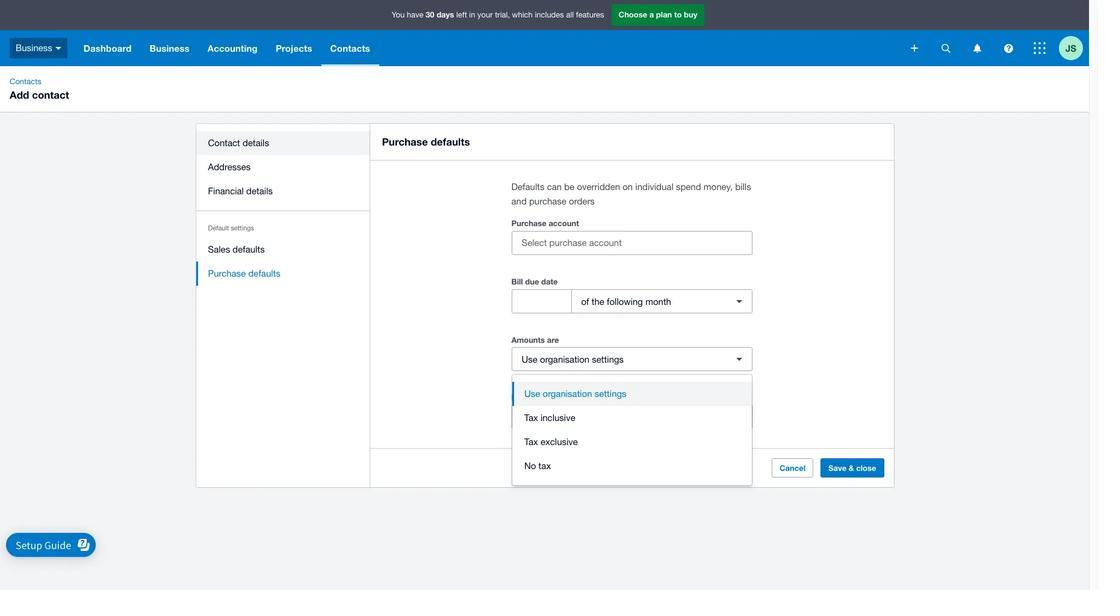 Task type: vqa. For each thing, say whether or not it's contained in the screenshot.
the bottom Tax
yes



Task type: describe. For each thing, give the bounding box(es) containing it.
contact details
[[208, 138, 269, 148]]

you
[[392, 10, 405, 19]]

0 vertical spatial defaults
[[431, 136, 470, 148]]

contact
[[208, 138, 240, 148]]

organisation inside use organisation settings button
[[543, 389, 592, 399]]

settings up use organisation settings button
[[592, 354, 624, 365]]

sales defaults button
[[196, 238, 370, 262]]

tax for tax inclusive
[[525, 413, 538, 423]]

overridden
[[577, 182, 620, 192]]

purchase defaults inside button
[[208, 269, 281, 279]]

&
[[849, 464, 854, 473]]

plan
[[656, 10, 672, 19]]

choose a plan to buy
[[619, 10, 698, 19]]

details for financial details
[[246, 186, 273, 196]]

left
[[456, 10, 467, 19]]

organisation for are
[[540, 354, 590, 365]]

sales defaults
[[208, 245, 265, 255]]

to
[[675, 10, 682, 19]]

purchase inside "purchase defaults" button
[[208, 269, 246, 279]]

tax for no tax
[[539, 461, 551, 472]]

30
[[426, 10, 435, 19]]

have
[[407, 10, 424, 19]]

settings up 'sales defaults'
[[231, 225, 254, 232]]

can
[[547, 182, 562, 192]]

no tax button
[[513, 455, 752, 479]]

contact
[[32, 89, 69, 101]]

contacts add contact
[[10, 77, 69, 101]]

defaults for "purchase defaults" button
[[248, 269, 281, 279]]

month
[[646, 297, 672, 307]]

group containing use organisation settings
[[513, 375, 752, 486]]

navigation inside banner
[[75, 30, 903, 66]]

inclusive
[[541, 413, 576, 423]]

contacts for contacts add contact
[[10, 77, 41, 86]]

a
[[650, 10, 654, 19]]

of the following month
[[582, 297, 672, 307]]

purchase tax
[[512, 393, 560, 403]]

save & close
[[829, 464, 877, 473]]

default
[[208, 225, 229, 232]]

money,
[[704, 182, 733, 192]]

use inside use organisation settings button
[[525, 389, 541, 399]]

save & close button
[[821, 459, 884, 478]]

banner containing js
[[0, 0, 1090, 66]]

tax inclusive
[[525, 413, 576, 423]]

business button
[[0, 30, 75, 66]]

of the following month button
[[571, 290, 753, 314]]

account
[[549, 219, 579, 228]]

which
[[512, 10, 533, 19]]

financial
[[208, 186, 244, 196]]

contacts for contacts
[[330, 43, 370, 54]]

use organisation settings button for amounts are
[[512, 348, 753, 372]]

add
[[10, 89, 29, 101]]

use organisation settings button for purchase tax
[[512, 405, 753, 429]]

purchase account
[[512, 219, 579, 228]]

dashboard link
[[75, 30, 141, 66]]

financial details button
[[196, 179, 370, 204]]

are
[[547, 335, 559, 345]]

addresses
[[208, 162, 251, 172]]

in
[[469, 10, 476, 19]]

date
[[541, 277, 558, 287]]

defaults
[[512, 182, 545, 192]]

includes
[[535, 10, 564, 19]]

projects button
[[267, 30, 321, 66]]

defaults for sales defaults button
[[233, 245, 265, 255]]

bill
[[512, 277, 523, 287]]

save
[[829, 464, 847, 473]]

defaults can be overridden on individual spend money, bills and purchase orders
[[512, 182, 751, 207]]

menu containing contact details
[[196, 124, 370, 293]]

tax for tax exclusive
[[525, 437, 538, 448]]

svg image inside business popup button
[[55, 47, 61, 50]]

on
[[623, 182, 633, 192]]

no
[[525, 461, 536, 472]]

business button
[[141, 30, 199, 66]]

be
[[565, 182, 575, 192]]

use for purchase
[[522, 412, 538, 423]]



Task type: locate. For each thing, give the bounding box(es) containing it.
tax exclusive
[[525, 437, 578, 448]]

use organisation settings up inclusive
[[525, 389, 627, 399]]

purchase
[[382, 136, 428, 148], [512, 219, 547, 228], [208, 269, 246, 279], [512, 393, 547, 403]]

business inside popup button
[[16, 43, 52, 53]]

0 vertical spatial use organisation settings button
[[512, 348, 753, 372]]

2 vertical spatial organisation
[[540, 412, 590, 423]]

default settings
[[208, 225, 254, 232]]

contacts
[[330, 43, 370, 54], [10, 77, 41, 86]]

cancel button
[[772, 459, 814, 478]]

contacts right the projects dropdown button on the top of page
[[330, 43, 370, 54]]

you have 30 days left in your trial, which includes all features
[[392, 10, 604, 19]]

defaults
[[431, 136, 470, 148], [233, 245, 265, 255], [248, 269, 281, 279]]

of
[[582, 297, 589, 307]]

bills
[[736, 182, 751, 192]]

list box containing use organisation settings
[[513, 375, 752, 486]]

individual
[[636, 182, 674, 192]]

organisation up inclusive
[[543, 389, 592, 399]]

1 vertical spatial defaults
[[233, 245, 265, 255]]

1 vertical spatial use organisation settings
[[525, 389, 627, 399]]

amounts are
[[512, 335, 559, 345]]

details
[[243, 138, 269, 148], [246, 186, 273, 196]]

1 horizontal spatial business
[[150, 43, 190, 54]]

settings
[[231, 225, 254, 232], [592, 354, 624, 365], [595, 389, 627, 399], [592, 412, 624, 423]]

business
[[16, 43, 52, 53], [150, 43, 190, 54]]

use organisation settings button
[[513, 382, 752, 407]]

0 vertical spatial organisation
[[540, 354, 590, 365]]

settings inside button
[[595, 389, 627, 399]]

js button
[[1059, 30, 1090, 66]]

0 vertical spatial use organisation settings
[[522, 354, 624, 365]]

1 vertical spatial tax
[[525, 437, 538, 448]]

use up tax inclusive on the bottom of page
[[525, 389, 541, 399]]

purchase defaults button
[[196, 262, 370, 286]]

2 tax from the top
[[525, 437, 538, 448]]

defaults inside "purchase defaults" button
[[248, 269, 281, 279]]

use organisation settings down are
[[522, 354, 624, 365]]

1 vertical spatial use
[[525, 389, 541, 399]]

menu
[[196, 124, 370, 293]]

details right contact
[[243, 138, 269, 148]]

0 vertical spatial purchase defaults
[[382, 136, 470, 148]]

0 vertical spatial tax
[[549, 393, 560, 403]]

tax
[[549, 393, 560, 403], [539, 461, 551, 472]]

sales
[[208, 245, 230, 255]]

svg image
[[942, 44, 951, 53], [974, 44, 981, 53], [1004, 44, 1013, 53], [911, 45, 919, 52], [55, 47, 61, 50]]

features
[[576, 10, 604, 19]]

addresses button
[[196, 155, 370, 179]]

tax inside button
[[539, 461, 551, 472]]

1 vertical spatial organisation
[[543, 389, 592, 399]]

1 horizontal spatial purchase defaults
[[382, 136, 470, 148]]

tax exclusive button
[[513, 431, 752, 455]]

choose
[[619, 10, 648, 19]]

use down amounts
[[522, 354, 538, 365]]

list box
[[513, 375, 752, 486]]

purchase
[[529, 196, 567, 207]]

tax up the no
[[525, 437, 538, 448]]

use organisation settings
[[522, 354, 624, 365], [525, 389, 627, 399], [522, 412, 624, 423]]

details for contact details
[[243, 138, 269, 148]]

1 vertical spatial use organisation settings button
[[512, 405, 753, 429]]

navigation containing dashboard
[[75, 30, 903, 66]]

the
[[592, 297, 605, 307]]

tax inside button
[[525, 413, 538, 423]]

tax right the no
[[539, 461, 551, 472]]

none number field inside bill due date group
[[512, 290, 571, 313]]

details down the addresses 'button'
[[246, 186, 273, 196]]

purchase defaults
[[382, 136, 470, 148], [208, 269, 281, 279]]

contacts inside contacts add contact
[[10, 77, 41, 86]]

2 vertical spatial use organisation settings
[[522, 412, 624, 423]]

use organisation settings button up 'tax exclusive' "button"
[[512, 405, 753, 429]]

spend
[[676, 182, 701, 192]]

js
[[1066, 42, 1077, 53]]

use
[[522, 354, 538, 365], [525, 389, 541, 399], [522, 412, 538, 423]]

projects
[[276, 43, 312, 54]]

settings up tax inclusive button
[[595, 389, 627, 399]]

0 horizontal spatial contacts
[[10, 77, 41, 86]]

no tax
[[525, 461, 551, 472]]

due
[[525, 277, 539, 287]]

exclusive
[[541, 437, 578, 448]]

days
[[437, 10, 454, 19]]

your
[[478, 10, 493, 19]]

tax inclusive button
[[513, 407, 752, 431]]

Purchase account field
[[512, 232, 752, 255]]

use organisation settings button
[[512, 348, 753, 372], [512, 405, 753, 429]]

2 use organisation settings button from the top
[[512, 405, 753, 429]]

and
[[512, 196, 527, 207]]

2 vertical spatial defaults
[[248, 269, 281, 279]]

navigation
[[75, 30, 903, 66]]

1 vertical spatial contacts
[[10, 77, 41, 86]]

1 vertical spatial details
[[246, 186, 273, 196]]

use organisation settings up exclusive
[[522, 412, 624, 423]]

organisation for tax
[[540, 412, 590, 423]]

0 vertical spatial tax
[[525, 413, 538, 423]]

tax inside "button"
[[525, 437, 538, 448]]

0 horizontal spatial purchase defaults
[[208, 269, 281, 279]]

tax
[[525, 413, 538, 423], [525, 437, 538, 448]]

bill due date group
[[512, 290, 753, 314]]

contacts link
[[5, 76, 46, 88]]

organisation down are
[[540, 354, 590, 365]]

all
[[566, 10, 574, 19]]

1 tax from the top
[[525, 413, 538, 423]]

contacts button
[[321, 30, 379, 66]]

bill due date
[[512, 277, 558, 287]]

buy
[[684, 10, 698, 19]]

settings down use organisation settings button
[[592, 412, 624, 423]]

defaults inside sales defaults button
[[233, 245, 265, 255]]

cancel
[[780, 464, 806, 473]]

svg image
[[1034, 42, 1046, 54]]

2 vertical spatial use
[[522, 412, 538, 423]]

use for amounts
[[522, 354, 538, 365]]

group
[[513, 375, 752, 486]]

organisation
[[540, 354, 590, 365], [543, 389, 592, 399], [540, 412, 590, 423]]

contacts up "add"
[[10, 77, 41, 86]]

1 horizontal spatial contacts
[[330, 43, 370, 54]]

accounting button
[[199, 30, 267, 66]]

use organisation settings button up use organisation settings button
[[512, 348, 753, 372]]

0 vertical spatial use
[[522, 354, 538, 365]]

tax for purchase tax
[[549, 393, 560, 403]]

business inside dropdown button
[[150, 43, 190, 54]]

None number field
[[512, 290, 571, 313]]

accounting
[[208, 43, 258, 54]]

1 use organisation settings button from the top
[[512, 348, 753, 372]]

tax up inclusive
[[549, 393, 560, 403]]

trial,
[[495, 10, 510, 19]]

1 vertical spatial purchase defaults
[[208, 269, 281, 279]]

contact details button
[[196, 131, 370, 155]]

use organisation settings for are
[[522, 354, 624, 365]]

use organisation settings inside button
[[525, 389, 627, 399]]

following
[[607, 297, 643, 307]]

orders
[[569, 196, 595, 207]]

organisation up exclusive
[[540, 412, 590, 423]]

use down purchase tax at the bottom of page
[[522, 412, 538, 423]]

contacts inside dropdown button
[[330, 43, 370, 54]]

amounts
[[512, 335, 545, 345]]

0 horizontal spatial business
[[16, 43, 52, 53]]

banner
[[0, 0, 1090, 66]]

0 vertical spatial contacts
[[330, 43, 370, 54]]

close
[[857, 464, 877, 473]]

dashboard
[[84, 43, 132, 54]]

use organisation settings for tax
[[522, 412, 624, 423]]

tax down purchase tax at the bottom of page
[[525, 413, 538, 423]]

1 vertical spatial tax
[[539, 461, 551, 472]]

0 vertical spatial details
[[243, 138, 269, 148]]

financial details
[[208, 186, 273, 196]]



